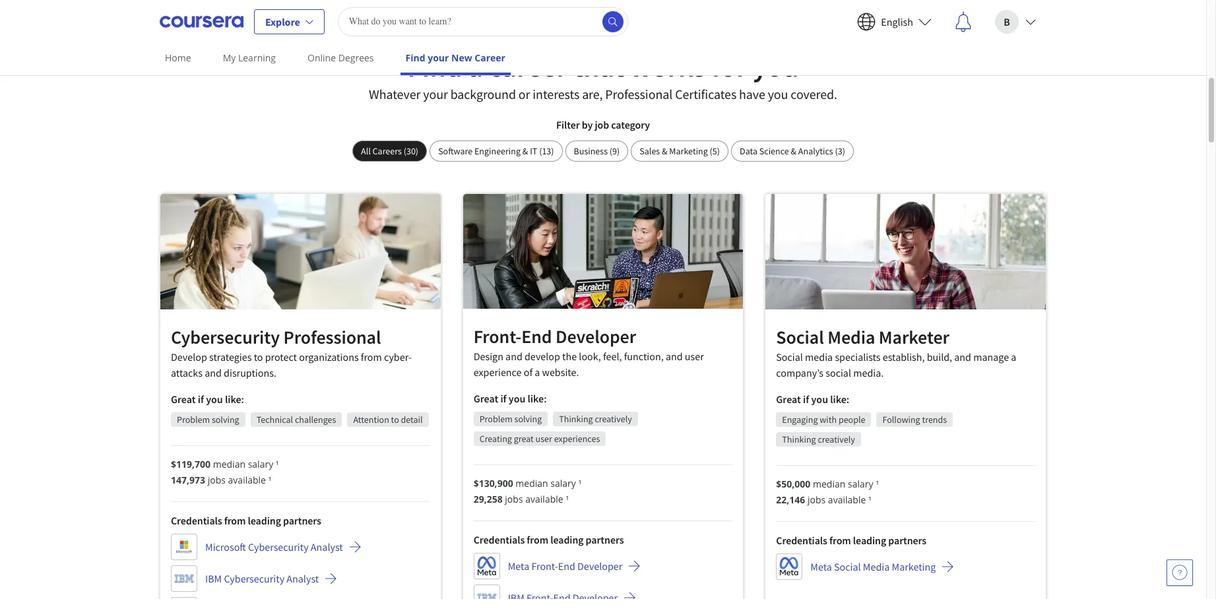 Task type: vqa. For each thing, say whether or not it's contained in the screenshot.
jobs related to Marketer
yes



Task type: locate. For each thing, give the bounding box(es) containing it.
(9)
[[610, 145, 620, 157]]

2 horizontal spatial credentials from leading partners
[[776, 534, 927, 547]]

0 horizontal spatial salary
[[248, 458, 273, 471]]

professional
[[605, 86, 673, 102], [283, 325, 381, 349]]

from up meta social media marketing link
[[830, 534, 851, 547]]

works
[[630, 48, 706, 84]]

& inside sales & marketing (5) button
[[662, 145, 668, 157]]

find your new career
[[406, 51, 506, 64]]

0 vertical spatial front-
[[474, 325, 522, 348]]

leading up "meta front-end developer" in the bottom of the page
[[551, 533, 584, 546]]

credentials from leading partners up the microsoft cybersecurity analyst link
[[171, 514, 321, 527]]

jobs
[[208, 474, 226, 486], [505, 493, 523, 505], [808, 493, 826, 506]]

1 vertical spatial front-
[[532, 560, 558, 573]]

partners up meta social media marketing
[[889, 534, 927, 547]]

thinking up experiences
[[559, 413, 593, 425]]

1 horizontal spatial user
[[685, 350, 704, 363]]

available right 22,146
[[828, 493, 866, 506]]

0 vertical spatial end
[[522, 325, 552, 348]]

& right sales
[[662, 145, 668, 157]]

0 vertical spatial to
[[254, 351, 263, 364]]

if
[[501, 392, 507, 405], [803, 392, 809, 406], [198, 393, 204, 406]]

great if you like: up the engaging with people
[[776, 392, 850, 406]]

credentials from leading partners for developer
[[474, 533, 624, 546]]

you up the engaging with people
[[812, 392, 828, 406]]

0 vertical spatial professional
[[605, 86, 673, 102]]

great if you like:
[[474, 392, 547, 405], [776, 392, 850, 406], [171, 393, 244, 406]]

0 vertical spatial cybersecurity
[[171, 325, 280, 349]]

great if you like: down attacks
[[171, 393, 244, 406]]

0 horizontal spatial a
[[468, 48, 483, 84]]

leading up the microsoft cybersecurity analyst link
[[248, 514, 281, 527]]

0 horizontal spatial front-
[[474, 325, 522, 348]]

0 vertical spatial media
[[828, 325, 875, 349]]

2 horizontal spatial credentials
[[776, 534, 828, 547]]

you down strategies
[[206, 393, 223, 406]]

2 horizontal spatial median
[[813, 478, 846, 490]]

meta front-end developer
[[508, 560, 623, 573]]

social media marketer image
[[766, 194, 1046, 309]]

0 horizontal spatial end
[[522, 325, 552, 348]]

1 horizontal spatial like:
[[528, 392, 547, 405]]

1 vertical spatial to
[[391, 414, 399, 426]]

0 horizontal spatial creatively
[[595, 413, 632, 425]]

0 horizontal spatial median
[[213, 458, 246, 471]]

analyst for ibm cybersecurity analyst
[[287, 572, 319, 585]]

option group
[[352, 141, 854, 162]]

your down the find your new career link
[[423, 86, 448, 102]]

a right the manage
[[1011, 350, 1017, 363]]

1 horizontal spatial if
[[501, 392, 507, 405]]

0 horizontal spatial if
[[198, 393, 204, 406]]

if down attacks
[[198, 393, 204, 406]]

explore button
[[254, 9, 325, 34]]

salary inside $119,700 median salary ¹ 147,973 jobs available ¹
[[248, 458, 273, 471]]

jobs inside $50,000 median salary ¹ 22,146 jobs available ¹
[[808, 493, 826, 506]]

a inside social media marketer social media specialists establish, build, and manage a company's social media.
[[1011, 350, 1017, 363]]

1 vertical spatial marketing
[[892, 560, 936, 573]]

partners for media
[[889, 534, 927, 547]]

2 vertical spatial a
[[535, 366, 540, 379]]

creatively down with
[[818, 433, 855, 445]]

feel,
[[603, 350, 622, 363]]

1 horizontal spatial available
[[526, 493, 563, 505]]

great
[[474, 392, 498, 405], [776, 392, 801, 406], [171, 393, 196, 406]]

home
[[165, 51, 191, 64]]

media
[[805, 350, 833, 363]]

a up background on the left top
[[468, 48, 483, 84]]

1 horizontal spatial great
[[474, 392, 498, 405]]

credentials from leading partners
[[171, 514, 321, 527], [474, 533, 624, 546], [776, 534, 927, 547]]

median right $119,700
[[213, 458, 246, 471]]

1 horizontal spatial solving
[[515, 413, 542, 425]]

0 horizontal spatial credentials from leading partners
[[171, 514, 321, 527]]

available right 147,973 in the left bottom of the page
[[228, 474, 266, 486]]

leading for marketer
[[853, 534, 887, 547]]

to left "detail" in the bottom left of the page
[[391, 414, 399, 426]]

1 vertical spatial your
[[423, 86, 448, 102]]

home link
[[160, 43, 196, 73]]

2 horizontal spatial great if you like:
[[776, 392, 850, 406]]

ibm cybersecurity analyst
[[205, 572, 319, 585]]

2 vertical spatial cybersecurity
[[224, 572, 285, 585]]

salary inside $130,900 median salary ¹ 29,258 jobs available ¹
[[551, 477, 576, 490]]

partners up "meta front-end developer" in the bottom of the page
[[586, 533, 624, 546]]

0 horizontal spatial problem
[[177, 414, 210, 426]]

1 vertical spatial creatively
[[818, 433, 855, 445]]

all
[[361, 145, 371, 157]]

2 horizontal spatial available
[[828, 493, 866, 506]]

salary down the people
[[848, 478, 874, 490]]

credentials up microsoft
[[171, 514, 222, 527]]

cybersecurity up ibm cybersecurity analyst
[[248, 541, 309, 554]]

user right great
[[536, 433, 552, 445]]

like: up with
[[830, 392, 850, 406]]

1 horizontal spatial to
[[391, 414, 399, 426]]

end
[[522, 325, 552, 348], [558, 560, 575, 573]]

like: for developer
[[528, 392, 547, 405]]

find for a
[[408, 48, 462, 84]]

technical challenges
[[257, 414, 336, 426]]

to up disruptions.
[[254, 351, 263, 364]]

and down strategies
[[205, 366, 222, 380]]

0 horizontal spatial jobs
[[208, 474, 226, 486]]

like: down disruptions.
[[225, 393, 244, 406]]

you for cybersecurity professional
[[206, 393, 223, 406]]

0 vertical spatial thinking
[[559, 413, 593, 425]]

0 horizontal spatial to
[[254, 351, 263, 364]]

user
[[685, 350, 704, 363], [536, 433, 552, 445]]

thinking down engaging
[[782, 433, 816, 445]]

1 horizontal spatial problem
[[480, 413, 513, 425]]

have
[[739, 86, 766, 102]]

b button
[[985, 0, 1047, 43]]

available for marketer
[[828, 493, 866, 506]]

1 horizontal spatial median
[[516, 477, 548, 490]]

find for your
[[406, 51, 425, 64]]

great if you like: for front-
[[474, 392, 547, 405]]

credentials from leading partners for develop
[[171, 514, 321, 527]]

2 horizontal spatial like:
[[830, 392, 850, 406]]

1 horizontal spatial great if you like:
[[474, 392, 547, 405]]

challenges
[[295, 414, 336, 426]]

1 horizontal spatial a
[[535, 366, 540, 379]]

cybersecurity up strategies
[[171, 325, 280, 349]]

category
[[611, 118, 650, 131]]

0 vertical spatial your
[[428, 51, 449, 64]]

1 horizontal spatial credentials from leading partners
[[474, 533, 624, 546]]

Data Science & Analytics (3) button
[[731, 141, 854, 162]]

marketer
[[879, 325, 950, 349]]

median for marketer
[[813, 478, 846, 490]]

ibm
[[205, 572, 222, 585]]

your
[[428, 51, 449, 64], [423, 86, 448, 102]]

marketing inside button
[[669, 145, 708, 157]]

problem solving up $119,700
[[177, 414, 239, 426]]

median for develop
[[213, 458, 246, 471]]

0 horizontal spatial great if you like:
[[171, 393, 244, 406]]

0 horizontal spatial great
[[171, 393, 196, 406]]

0 horizontal spatial problem solving
[[177, 414, 239, 426]]

like: down of
[[528, 392, 547, 405]]

credentials for social
[[776, 534, 828, 547]]

2 horizontal spatial a
[[1011, 350, 1017, 363]]

1 horizontal spatial professional
[[605, 86, 673, 102]]

developer inside front-end developer design and develop the look, feel, function, and user experience of a website.
[[556, 325, 636, 348]]

1 vertical spatial analyst
[[287, 572, 319, 585]]

the
[[562, 350, 577, 363]]

0 horizontal spatial available
[[228, 474, 266, 486]]

user right function,
[[685, 350, 704, 363]]

1 vertical spatial user
[[536, 433, 552, 445]]

great down attacks
[[171, 393, 196, 406]]

1 horizontal spatial meta
[[811, 560, 832, 573]]

your left new at the top left of the page
[[428, 51, 449, 64]]

0 horizontal spatial marketing
[[669, 145, 708, 157]]

from inside cybersecurity professional develop strategies to protect organizations from cyber- attacks and disruptions.
[[361, 351, 382, 364]]

leading up meta social media marketing
[[853, 534, 887, 547]]

0 horizontal spatial partners
[[283, 514, 321, 527]]

median for developer
[[516, 477, 548, 490]]

2 horizontal spatial great
[[776, 392, 801, 406]]

meta for front-
[[508, 560, 529, 573]]

you
[[753, 48, 799, 84], [768, 86, 788, 102], [509, 392, 526, 405], [812, 392, 828, 406], [206, 393, 223, 406]]

1 vertical spatial a
[[1011, 350, 1017, 363]]

& left it
[[523, 145, 528, 157]]

great if you like: for cybersecurity
[[171, 393, 244, 406]]

0 vertical spatial developer
[[556, 325, 636, 348]]

jobs right 147,973 in the left bottom of the page
[[208, 474, 226, 486]]

credentials
[[171, 514, 222, 527], [474, 533, 525, 546], [776, 534, 828, 547]]

cybersecurity down the microsoft cybersecurity analyst link
[[224, 572, 285, 585]]

jobs inside $130,900 median salary ¹ 29,258 jobs available ¹
[[505, 493, 523, 505]]

attacks
[[171, 366, 203, 380]]

(3)
[[835, 145, 845, 157]]

problem solving for developer
[[480, 413, 542, 425]]

company's
[[776, 366, 824, 379]]

1 vertical spatial professional
[[283, 325, 381, 349]]

2 horizontal spatial partners
[[889, 534, 927, 547]]

available inside $130,900 median salary ¹ 29,258 jobs available ¹
[[526, 493, 563, 505]]

0 horizontal spatial meta
[[508, 560, 529, 573]]

$119,700
[[171, 458, 211, 471]]

0 horizontal spatial leading
[[248, 514, 281, 527]]

of
[[524, 366, 533, 379]]

available for developer
[[526, 493, 563, 505]]

job
[[595, 118, 609, 131]]

engaging with people
[[782, 414, 866, 425]]

solving left 'technical'
[[212, 414, 239, 426]]

credentials from leading partners up meta social media marketing link
[[776, 534, 927, 547]]

creatively up experiences
[[595, 413, 632, 425]]

attention
[[353, 414, 389, 426]]

1 horizontal spatial &
[[662, 145, 668, 157]]

problem solving up great
[[480, 413, 542, 425]]

thinking creatively
[[559, 413, 632, 425], [782, 433, 855, 445]]

1 horizontal spatial jobs
[[505, 493, 523, 505]]

available right 29,258
[[526, 493, 563, 505]]

median inside $130,900 median salary ¹ 29,258 jobs available ¹
[[516, 477, 548, 490]]

professional up organizations
[[283, 325, 381, 349]]

(30)
[[404, 145, 419, 157]]

median right $50,000
[[813, 478, 846, 490]]

media.
[[854, 366, 884, 379]]

jobs right 22,146
[[808, 493, 826, 506]]

design
[[474, 350, 504, 363]]

jobs right 29,258
[[505, 493, 523, 505]]

data
[[740, 145, 758, 157]]

& right science
[[791, 145, 797, 157]]

0 horizontal spatial thinking
[[559, 413, 593, 425]]

a
[[468, 48, 483, 84], [1011, 350, 1017, 363], [535, 366, 540, 379]]

solving up great
[[515, 413, 542, 425]]

salary for develop
[[248, 458, 273, 471]]

great up engaging
[[776, 392, 801, 406]]

$50,000 median salary ¹ 22,146 jobs available ¹
[[776, 478, 879, 506]]

media
[[828, 325, 875, 349], [863, 560, 890, 573]]

2 & from the left
[[662, 145, 668, 157]]

credentials down 29,258
[[474, 533, 525, 546]]

salary down experiences
[[551, 477, 576, 490]]

Business (9) button
[[565, 141, 629, 162]]

from left cyber-
[[361, 351, 382, 364]]

you down of
[[509, 392, 526, 405]]

salary inside $50,000 median salary ¹ 22,146 jobs available ¹
[[848, 478, 874, 490]]

2 horizontal spatial leading
[[853, 534, 887, 547]]

0 horizontal spatial professional
[[283, 325, 381, 349]]

front-
[[474, 325, 522, 348], [532, 560, 558, 573]]

1 horizontal spatial thinking
[[782, 433, 816, 445]]

if down experience
[[501, 392, 507, 405]]

What do you want to learn? text field
[[338, 7, 628, 36]]

1 horizontal spatial credentials
[[474, 533, 525, 546]]

problem solving
[[480, 413, 542, 425], [177, 414, 239, 426]]

analyst
[[311, 541, 343, 554], [287, 572, 319, 585]]

3 & from the left
[[791, 145, 797, 157]]

if for social
[[803, 392, 809, 406]]

$119,700 median salary ¹ 147,973 jobs available ¹
[[171, 458, 279, 486]]

from up microsoft
[[224, 514, 246, 527]]

technical
[[257, 414, 293, 426]]

0 vertical spatial marketing
[[669, 145, 708, 157]]

ibm cybersecurity analyst link
[[171, 566, 337, 592]]

you for front-end developer
[[509, 392, 526, 405]]

median right $130,900
[[516, 477, 548, 490]]

0 vertical spatial analyst
[[311, 541, 343, 554]]

from up 'meta front-end developer' link
[[527, 533, 549, 546]]

0 horizontal spatial solving
[[212, 414, 239, 426]]

a inside front-end developer design and develop the look, feel, function, and user experience of a website.
[[535, 366, 540, 379]]

0 vertical spatial a
[[468, 48, 483, 84]]

1 & from the left
[[523, 145, 528, 157]]

1 vertical spatial thinking creatively
[[782, 433, 855, 445]]

0 horizontal spatial like:
[[225, 393, 244, 406]]

find inside find a career that works for you whatever your background or interests are, professional certificates have you covered.
[[408, 48, 462, 84]]

if up engaging
[[803, 392, 809, 406]]

0 horizontal spatial credentials
[[171, 514, 222, 527]]

problem up $119,700
[[177, 414, 210, 426]]

career
[[489, 48, 567, 84]]

0 vertical spatial thinking creatively
[[559, 413, 632, 425]]

median inside $50,000 median salary ¹ 22,146 jobs available ¹
[[813, 478, 846, 490]]

1 vertical spatial cybersecurity
[[248, 541, 309, 554]]

careers
[[373, 145, 402, 157]]

credentials from leading partners up 'meta front-end developer' link
[[474, 533, 624, 546]]

available inside $50,000 median salary ¹ 22,146 jobs available ¹
[[828, 493, 866, 506]]

great if you like: down experience
[[474, 392, 547, 405]]

microsoft cybersecurity analyst
[[205, 541, 343, 554]]

leading for develop
[[248, 514, 281, 527]]

2 vertical spatial social
[[834, 560, 861, 573]]

None search field
[[338, 7, 628, 36]]

great down experience
[[474, 392, 498, 405]]

professional up the category
[[605, 86, 673, 102]]

¹
[[276, 458, 279, 471], [268, 474, 272, 486], [579, 477, 582, 490], [876, 478, 879, 490], [566, 493, 569, 505], [869, 493, 872, 506]]

Software Engineering & IT (13) button
[[430, 141, 563, 162]]

thinking creatively up experiences
[[559, 413, 632, 425]]

0 vertical spatial user
[[685, 350, 704, 363]]

available inside $119,700 median salary ¹ 147,973 jobs available ¹
[[228, 474, 266, 486]]

1 vertical spatial end
[[558, 560, 575, 573]]

2 horizontal spatial jobs
[[808, 493, 826, 506]]

a right of
[[535, 366, 540, 379]]

& inside software engineering & it (13) button
[[523, 145, 528, 157]]

& inside the data science & analytics (3) button
[[791, 145, 797, 157]]

problem up creating
[[480, 413, 513, 425]]

1 horizontal spatial salary
[[551, 477, 576, 490]]

2 horizontal spatial salary
[[848, 478, 874, 490]]

a inside find a career that works for you whatever your background or interests are, professional certificates have you covered.
[[468, 48, 483, 84]]

1 horizontal spatial problem solving
[[480, 413, 542, 425]]

partners
[[283, 514, 321, 527], [586, 533, 624, 546], [889, 534, 927, 547]]

online
[[308, 51, 336, 64]]

partners up microsoft cybersecurity analyst
[[283, 514, 321, 527]]

1 horizontal spatial end
[[558, 560, 575, 573]]

thinking creatively down the engaging with people
[[782, 433, 855, 445]]

1 horizontal spatial leading
[[551, 533, 584, 546]]

$50,000
[[776, 478, 811, 490]]

2 horizontal spatial &
[[791, 145, 797, 157]]

like: for develop
[[225, 393, 244, 406]]

from for cybersecurity professional
[[224, 514, 246, 527]]

credentials down 22,146
[[776, 534, 828, 547]]

2 horizontal spatial if
[[803, 392, 809, 406]]

cybersecurity analyst image
[[160, 194, 441, 310]]

social
[[826, 366, 851, 379]]

credentials for front-
[[474, 533, 525, 546]]

and right build,
[[955, 350, 972, 363]]

salary down 'technical'
[[248, 458, 273, 471]]

0 horizontal spatial &
[[523, 145, 528, 157]]

specialists
[[835, 350, 881, 363]]

partners for end
[[586, 533, 624, 546]]

great for front-end developer
[[474, 392, 498, 405]]

jobs inside $119,700 median salary ¹ 147,973 jobs available ¹
[[208, 474, 226, 486]]

median inside $119,700 median salary ¹ 147,973 jobs available ¹
[[213, 458, 246, 471]]

find your new career link
[[400, 43, 511, 75]]

1 horizontal spatial front-
[[532, 560, 558, 573]]



Task type: describe. For each thing, give the bounding box(es) containing it.
Sales & Marketing (5) button
[[631, 141, 729, 162]]

credentials for cybersecurity
[[171, 514, 222, 527]]

22,146
[[776, 493, 805, 506]]

partners for professional
[[283, 514, 321, 527]]

from for social media marketer
[[830, 534, 851, 547]]

establish,
[[883, 350, 925, 363]]

1 vertical spatial media
[[863, 560, 890, 573]]

leading for developer
[[551, 533, 584, 546]]

interests
[[533, 86, 580, 102]]

you right the have
[[768, 86, 788, 102]]

by
[[582, 118, 593, 131]]

analyst for microsoft cybersecurity analyst
[[311, 541, 343, 554]]

are,
[[582, 86, 603, 102]]

engaging
[[782, 414, 818, 425]]

with
[[820, 414, 837, 425]]

for
[[712, 48, 747, 84]]

$130,900 median salary ¹ 29,258 jobs available ¹
[[474, 477, 582, 505]]

it
[[530, 145, 538, 157]]

online degrees
[[308, 51, 374, 64]]

cybersecurity for ibm cybersecurity analyst
[[224, 572, 285, 585]]

software
[[438, 145, 473, 157]]

you up the have
[[753, 48, 799, 84]]

(5)
[[710, 145, 720, 157]]

business (9)
[[574, 145, 620, 157]]

1 vertical spatial social
[[776, 350, 803, 363]]

meta for social
[[811, 560, 832, 573]]

and inside social media marketer social media specialists establish, build, and manage a company's social media.
[[955, 350, 972, 363]]

cybersecurity inside cybersecurity professional develop strategies to protect organizations from cyber- attacks and disruptions.
[[171, 325, 280, 349]]

0 horizontal spatial thinking creatively
[[559, 413, 632, 425]]

you for social media marketer
[[812, 392, 828, 406]]

jobs for develop
[[208, 474, 226, 486]]

learning
[[238, 51, 276, 64]]

whatever
[[369, 86, 421, 102]]

analytics
[[799, 145, 833, 157]]

protect
[[265, 351, 297, 364]]

0 vertical spatial social
[[776, 325, 824, 349]]

from for front-end developer
[[527, 533, 549, 546]]

attention to detail
[[353, 414, 423, 426]]

filter by job category
[[556, 118, 650, 131]]

explore
[[265, 15, 300, 28]]

great for social media marketer
[[776, 392, 801, 406]]

sales
[[640, 145, 660, 157]]

credentials from leading partners for marketer
[[776, 534, 927, 547]]

147,973
[[171, 474, 205, 486]]

if for front-
[[501, 392, 507, 405]]

cyber-
[[384, 351, 412, 364]]

and up experience
[[506, 350, 523, 363]]

find a career that works for you whatever your background or interests are, professional certificates have you covered.
[[369, 48, 838, 102]]

engineering
[[475, 145, 521, 157]]

look,
[[579, 350, 601, 363]]

degrees
[[338, 51, 374, 64]]

your inside find a career that works for you whatever your background or interests are, professional certificates have you covered.
[[423, 86, 448, 102]]

sales & marketing (5)
[[640, 145, 720, 157]]

professional inside cybersecurity professional develop strategies to protect organizations from cyber- attacks and disruptions.
[[283, 325, 381, 349]]

solving for develop
[[212, 414, 239, 426]]

29,258
[[474, 493, 503, 505]]

salary for developer
[[551, 477, 576, 490]]

meta social media marketing link
[[776, 553, 955, 580]]

great for cybersecurity professional
[[171, 393, 196, 406]]

all careers (30)
[[361, 145, 419, 157]]

option group containing all careers (30)
[[352, 141, 854, 162]]

like: for marketer
[[830, 392, 850, 406]]

1 vertical spatial thinking
[[782, 433, 816, 445]]

covered.
[[791, 86, 838, 102]]

following
[[883, 414, 921, 425]]

my learning link
[[218, 43, 281, 73]]

disruptions.
[[224, 366, 277, 380]]

All Careers (30) button
[[352, 141, 427, 162]]

people
[[839, 414, 866, 425]]

0 vertical spatial creatively
[[595, 413, 632, 425]]

strategies
[[209, 351, 252, 364]]

creating
[[480, 433, 512, 445]]

meta social media marketing
[[811, 560, 936, 573]]

coursera image
[[160, 11, 244, 32]]

certificates
[[675, 86, 737, 102]]

english button
[[847, 0, 943, 43]]

microsoft
[[205, 541, 246, 554]]

solving for developer
[[515, 413, 542, 425]]

professional inside find a career that works for you whatever your background or interests are, professional certificates have you covered.
[[605, 86, 673, 102]]

experience
[[474, 366, 522, 379]]

filter
[[556, 118, 580, 131]]

my
[[223, 51, 236, 64]]

science
[[760, 145, 789, 157]]

data science & analytics (3)
[[740, 145, 845, 157]]

online degrees link
[[302, 43, 379, 73]]

background
[[451, 86, 516, 102]]

to inside cybersecurity professional develop strategies to protect organizations from cyber- attacks and disruptions.
[[254, 351, 263, 364]]

1 vertical spatial developer
[[578, 560, 623, 573]]

front- inside front-end developer design and develop the look, feel, function, and user experience of a website.
[[474, 325, 522, 348]]

great
[[514, 433, 534, 445]]

cybersecurity professional develop strategies to protect organizations from cyber- attacks and disruptions.
[[171, 325, 412, 380]]

help center image
[[1172, 565, 1188, 581]]

english
[[881, 15, 913, 28]]

& for software engineering & it (13)
[[523, 145, 528, 157]]

social media marketer social media specialists establish, build, and manage a company's social media.
[[776, 325, 1017, 379]]

front-end developer design and develop the look, feel, function, and user experience of a website.
[[474, 325, 704, 379]]

0 horizontal spatial user
[[536, 433, 552, 445]]

and right function,
[[666, 350, 683, 363]]

develop
[[525, 350, 560, 363]]

creating great user experiences
[[480, 433, 600, 445]]

available for develop
[[228, 474, 266, 486]]

social inside meta social media marketing link
[[834, 560, 861, 573]]

my learning
[[223, 51, 276, 64]]

problem solving for develop
[[177, 414, 239, 426]]

(13)
[[539, 145, 554, 157]]

function,
[[624, 350, 664, 363]]

problem for front-end developer
[[480, 413, 513, 425]]

user inside front-end developer design and develop the look, feel, function, and user experience of a website.
[[685, 350, 704, 363]]

software engineering & it (13)
[[438, 145, 554, 157]]

cybersecurity for microsoft cybersecurity analyst
[[248, 541, 309, 554]]

1 horizontal spatial marketing
[[892, 560, 936, 573]]

business
[[574, 145, 608, 157]]

jobs for developer
[[505, 493, 523, 505]]

manage
[[974, 350, 1009, 363]]

jobs for marketer
[[808, 493, 826, 506]]

or
[[519, 86, 530, 102]]

that
[[573, 48, 624, 84]]

meta front-end developer link
[[474, 553, 641, 579]]

website.
[[542, 366, 579, 379]]

media inside social media marketer social media specialists establish, build, and manage a company's social media.
[[828, 325, 875, 349]]

if for cybersecurity
[[198, 393, 204, 406]]

& for data science & analytics (3)
[[791, 145, 797, 157]]

great if you like: for social
[[776, 392, 850, 406]]

1 horizontal spatial thinking creatively
[[782, 433, 855, 445]]

salary for marketer
[[848, 478, 874, 490]]

end inside front-end developer design and develop the look, feel, function, and user experience of a website.
[[522, 325, 552, 348]]

and inside cybersecurity professional develop strategies to protect organizations from cyber- attacks and disruptions.
[[205, 366, 222, 380]]

microsoft cybersecurity analyst link
[[171, 534, 362, 560]]

b
[[1004, 15, 1010, 28]]

problem for cybersecurity professional
[[177, 414, 210, 426]]



